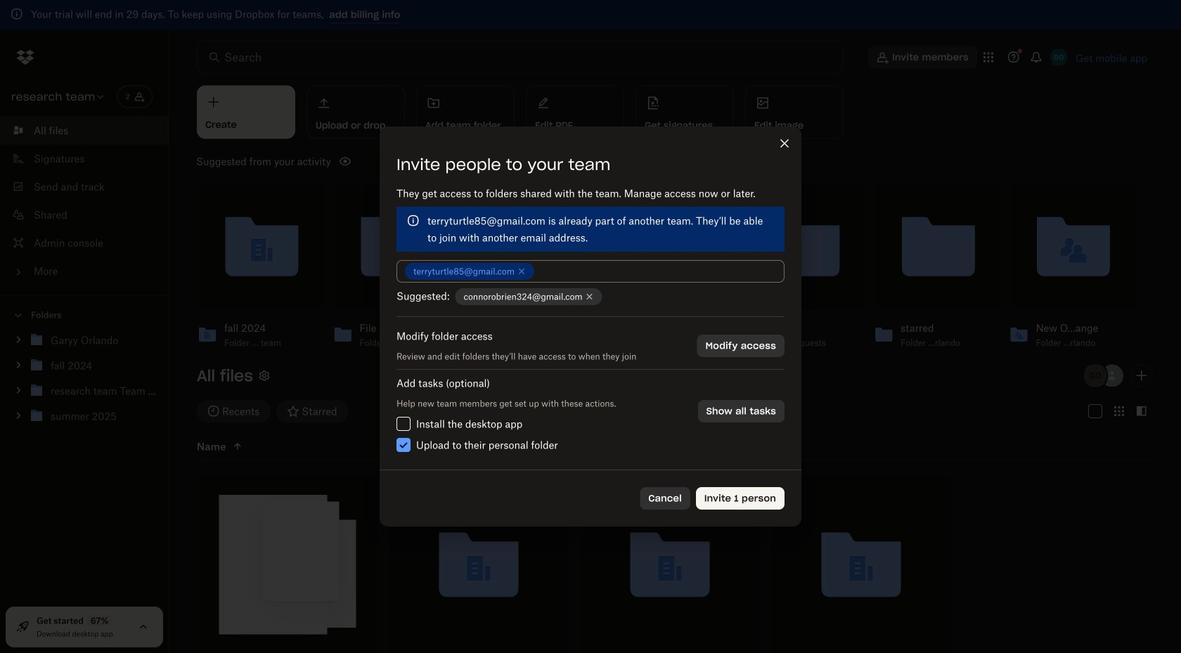 Task type: vqa. For each thing, say whether or not it's contained in the screenshot.
bottommost Add to Starred ICON
no



Task type: describe. For each thing, give the bounding box(es) containing it.
add team members image
[[1134, 367, 1151, 384]]

team shared folder, fall 2024 row
[[389, 475, 569, 653]]

garyy orlando image
[[1083, 363, 1108, 388]]

1 vertical spatial alert
[[397, 207, 785, 252]]

team shared folder, research team team folder row
[[580, 475, 760, 653]]

team member folder, garyy orlando row
[[198, 475, 378, 653]]

0 vertical spatial alert
[[0, 0, 1182, 29]]

more image
[[11, 265, 25, 279]]



Task type: locate. For each thing, give the bounding box(es) containing it.
dialog
[[380, 127, 802, 527]]

stonetiffany950@gmail.com image
[[1100, 363, 1125, 388]]

alert
[[0, 0, 1182, 29], [397, 207, 785, 252]]

list
[[0, 108, 169, 295]]

dropbox image
[[11, 43, 39, 71]]

team shared folder, summer 2025 row
[[772, 475, 952, 653]]

list item
[[0, 116, 169, 145]]

Add emails text field
[[537, 264, 776, 279]]

group
[[0, 325, 169, 440]]



